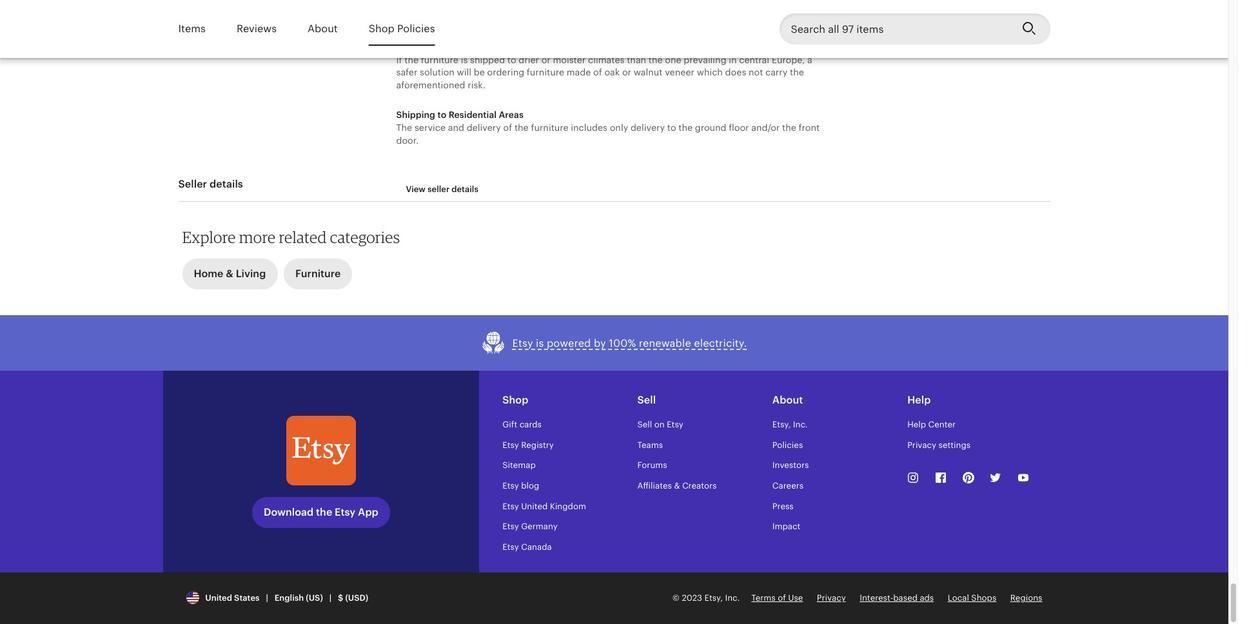 Task type: describe. For each thing, give the bounding box(es) containing it.
germany
[[521, 522, 558, 532]]

or inside we are proud to announce that we order and manufacture our furniture in a1 grade solid wood  – corresponding to q-sa – in accordance with en 975-1 standard. our wood has been properly dried, however sometimes splitting, warping or shrinkage may still occur due to the properties of solid wood.
[[563, 17, 572, 27]]

furniture up solution
[[421, 55, 458, 65]]

& for affiliates
[[674, 481, 680, 491]]

splitting,
[[485, 17, 523, 27]]

0 vertical spatial etsy,
[[772, 420, 791, 430]]

ads
[[920, 593, 934, 603]]

the up walnut
[[649, 55, 663, 65]]

investors
[[772, 461, 809, 470]]

1 horizontal spatial about
[[772, 394, 803, 406]]

in inside if the furniture is shipped to drier or moister climates than the one prevailing in central europe, a safer solution will be ordering furniture made of oak or walnut veneer which does not carry the aforementioned risk.
[[729, 55, 737, 65]]

living
[[236, 268, 266, 280]]

sell on etsy
[[637, 420, 683, 430]]

residential
[[449, 109, 497, 120]]

to left q-
[[462, 4, 471, 14]]

100%
[[609, 337, 636, 349]]

teams
[[637, 440, 663, 450]]

0 horizontal spatial about
[[308, 22, 338, 35]]

etsy, inc. link
[[772, 420, 808, 430]]

1 vertical spatial wood
[[691, 4, 715, 14]]

© 2023 etsy, inc.
[[673, 593, 740, 603]]

(us)
[[306, 593, 323, 603]]

etsy germany
[[502, 522, 558, 532]]

1 vertical spatial –
[[498, 4, 503, 14]]

shop policies link
[[369, 14, 435, 44]]

affiliates & creators link
[[637, 481, 717, 491]]

kingdom
[[550, 501, 586, 511]]

terms of use
[[752, 593, 803, 603]]

door.
[[396, 135, 419, 145]]

is inside if the furniture is shipped to drier or moister climates than the one prevailing in central europe, a safer solution will be ordering furniture made of oak or walnut veneer which does not carry the aforementioned risk.
[[461, 55, 468, 65]]

etsy, inc.
[[772, 420, 808, 430]]

central
[[739, 55, 769, 65]]

manufacture
[[592, 0, 647, 2]]

forums
[[637, 461, 667, 470]]

Search all 97 items text field
[[779, 14, 1012, 44]]

1 horizontal spatial in
[[706, 0, 714, 2]]

2 delivery from the left
[[631, 122, 665, 133]]

carry
[[765, 67, 788, 78]]

and inside we are proud to announce that we order and manufacture our furniture in a1 grade solid wood  – corresponding to q-sa – in accordance with en 975-1 standard. our wood has been properly dried, however sometimes splitting, warping or shrinkage may still occur due to the properties of solid wood.
[[573, 0, 589, 2]]

the right 'download' on the bottom left of the page
[[316, 506, 332, 518]]

help for help center
[[907, 420, 926, 430]]

$
[[338, 593, 343, 603]]

etsy for etsy germany
[[502, 522, 519, 532]]

0 vertical spatial policies
[[397, 22, 435, 35]]

we are proud to announce that we order and manufacture our furniture in a1 grade solid wood  – corresponding to q-sa – in accordance with en 975-1 standard. our wood has been properly dried, however sometimes splitting, warping or shrinkage may still occur due to the properties of solid wood.
[[396, 0, 823, 40]]

categories
[[330, 228, 400, 247]]

en
[[590, 4, 602, 14]]

2 horizontal spatial or
[[622, 67, 631, 78]]

with
[[569, 4, 588, 14]]

grade
[[729, 0, 754, 2]]

etsy left app
[[335, 506, 355, 518]]

terms
[[752, 593, 776, 603]]

etsy right on
[[667, 420, 683, 430]]

sell for sell
[[637, 394, 656, 406]]

privacy for privacy settings
[[907, 440, 936, 450]]

impact link
[[772, 522, 801, 532]]

furniture button
[[284, 259, 352, 290]]

to right proud
[[456, 0, 465, 2]]

2 | from the left
[[329, 593, 332, 603]]

europe,
[[772, 55, 805, 65]]

renewable
[[639, 337, 691, 349]]

our
[[672, 4, 689, 14]]

has
[[718, 4, 733, 14]]

etsy germany link
[[502, 522, 558, 532]]

only
[[610, 122, 628, 133]]

dried,
[[798, 4, 823, 14]]

us image
[[186, 592, 199, 605]]

shipped
[[470, 55, 505, 65]]

local shops link
[[948, 593, 997, 603]]

reviews
[[237, 22, 277, 35]]

floor
[[729, 122, 749, 133]]

is inside button
[[536, 337, 544, 349]]

the down europe,
[[790, 67, 804, 78]]

shrinkage
[[575, 17, 617, 27]]

sitemap link
[[502, 461, 536, 470]]

q-
[[474, 4, 484, 14]]

privacy settings link
[[907, 440, 971, 450]]

interest-based ads
[[860, 593, 934, 603]]

shipping to residential areas the service and delivery of the furniture includes only delivery to the ground floor and/or the front door.
[[396, 109, 820, 145]]

download the etsy app
[[264, 506, 378, 518]]

which
[[697, 67, 723, 78]]

1 horizontal spatial details
[[452, 185, 478, 194]]

climates
[[588, 55, 625, 65]]

we
[[396, 0, 410, 2]]

etsy registry
[[502, 440, 554, 450]]

2023
[[682, 593, 702, 603]]

oak
[[605, 67, 620, 78]]

1
[[623, 4, 627, 14]]

1 vertical spatial solid
[[789, 17, 810, 27]]

download
[[264, 506, 314, 518]]

home & living link
[[182, 255, 278, 290]]

warping
[[526, 17, 561, 27]]

teams link
[[637, 440, 663, 450]]

etsy for etsy is powered by 100% renewable electricity.
[[512, 337, 533, 349]]

etsy for etsy united kingdom
[[502, 501, 519, 511]]

home
[[194, 268, 223, 280]]

seller
[[178, 178, 207, 190]]

privacy for privacy link
[[817, 593, 846, 603]]

by
[[594, 337, 606, 349]]

gift cards link
[[502, 420, 542, 430]]

areas
[[499, 109, 524, 120]]

interest-
[[860, 593, 893, 603]]

veneer
[[665, 67, 695, 78]]

the inside we are proud to announce that we order and manufacture our furniture in a1 grade solid wood  – corresponding to q-sa – in accordance with en 975-1 standard. our wood has been properly dried, however sometimes splitting, warping or shrinkage may still occur due to the properties of solid wood.
[[715, 17, 729, 27]]

careers
[[772, 481, 804, 491]]

1 vertical spatial united
[[205, 593, 232, 603]]

includes
[[571, 122, 608, 133]]

of inside we are proud to announce that we order and manufacture our furniture in a1 grade solid wood  – corresponding to q-sa – in accordance with en 975-1 standard. our wood has been properly dried, however sometimes splitting, warping or shrinkage may still occur due to the properties of solid wood.
[[778, 17, 787, 27]]

careers link
[[772, 481, 804, 491]]

the down areas
[[515, 122, 529, 133]]

to up "service"
[[438, 109, 446, 120]]

etsy blog
[[502, 481, 539, 491]]

app
[[358, 506, 378, 518]]

interest-based ads link
[[860, 593, 934, 603]]

united states   |   english (us)   |   $ (usd)
[[201, 593, 368, 603]]

will
[[457, 67, 471, 78]]

proud
[[428, 0, 454, 2]]

our
[[649, 0, 664, 2]]

0 vertical spatial wood
[[779, 0, 803, 2]]

use
[[788, 593, 803, 603]]

order
[[547, 0, 571, 2]]



Task type: locate. For each thing, give the bounding box(es) containing it.
shop left wood.
[[369, 22, 395, 35]]

0 vertical spatial –
[[806, 0, 811, 2]]

0 vertical spatial help
[[907, 394, 931, 406]]

sa
[[484, 4, 496, 14]]

0 horizontal spatial &
[[226, 268, 233, 280]]

furniture
[[666, 0, 704, 2], [421, 55, 458, 65], [527, 67, 564, 78], [531, 122, 569, 133]]

delivery down the residential
[[467, 122, 501, 133]]

wood up due
[[691, 4, 715, 14]]

1 vertical spatial sell
[[637, 420, 652, 430]]

furniture left includes
[[531, 122, 569, 133]]

furniture up our
[[666, 0, 704, 2]]

– up the dried,
[[806, 0, 811, 2]]

| left $
[[329, 593, 332, 603]]

0 horizontal spatial |
[[266, 593, 268, 603]]

inc. left terms
[[725, 593, 740, 603]]

etsy canada link
[[502, 542, 552, 552]]

shop up gift
[[502, 394, 529, 406]]

gift
[[502, 420, 517, 430]]

0 horizontal spatial or
[[542, 55, 551, 65]]

of left use
[[778, 593, 786, 603]]

sell up on
[[637, 394, 656, 406]]

0 horizontal spatial inc.
[[725, 593, 740, 603]]

0 horizontal spatial etsy,
[[705, 593, 723, 603]]

wood
[[779, 0, 803, 2], [691, 4, 715, 14]]

investors link
[[772, 461, 809, 470]]

etsy united kingdom link
[[502, 501, 586, 511]]

terms of use link
[[752, 593, 803, 603]]

to inside if the furniture is shipped to drier or moister climates than the one prevailing in central europe, a safer solution will be ordering furniture made of oak or walnut veneer which does not carry the aforementioned risk.
[[507, 55, 516, 65]]

shipping
[[396, 109, 435, 120]]

privacy right use
[[817, 593, 846, 603]]

0 horizontal spatial privacy
[[817, 593, 846, 603]]

of down areas
[[503, 122, 512, 133]]

sometimes
[[436, 17, 483, 27]]

etsy, right 2023
[[705, 593, 723, 603]]

& right home
[[226, 268, 233, 280]]

shop for shop
[[502, 394, 529, 406]]

is up will at top left
[[461, 55, 468, 65]]

united
[[521, 501, 548, 511], [205, 593, 232, 603]]

creators
[[682, 481, 717, 491]]

shops
[[971, 593, 997, 603]]

1 horizontal spatial privacy
[[907, 440, 936, 450]]

0 horizontal spatial united
[[205, 593, 232, 603]]

1 vertical spatial in
[[505, 4, 513, 14]]

2 help from the top
[[907, 420, 926, 430]]

items link
[[178, 14, 206, 44]]

etsy united kingdom
[[502, 501, 586, 511]]

prevailing
[[684, 55, 727, 65]]

etsy up etsy canada
[[502, 522, 519, 532]]

1 vertical spatial shop
[[502, 394, 529, 406]]

wood.
[[396, 29, 423, 40]]

2 horizontal spatial in
[[729, 55, 737, 65]]

& left creators
[[674, 481, 680, 491]]

seller details view seller details
[[178, 178, 478, 194]]

the left ground
[[679, 122, 693, 133]]

0 horizontal spatial and
[[448, 122, 464, 133]]

help center
[[907, 420, 956, 430]]

0 horizontal spatial wood
[[691, 4, 715, 14]]

properties
[[731, 17, 776, 27]]

etsy down gift
[[502, 440, 519, 450]]

1 vertical spatial privacy
[[817, 593, 846, 603]]

shop for shop policies
[[369, 22, 395, 35]]

etsy left powered
[[512, 337, 533, 349]]

united right us icon
[[205, 593, 232, 603]]

etsy down etsy blog link
[[502, 501, 519, 511]]

1 horizontal spatial shop
[[502, 394, 529, 406]]

drier
[[519, 55, 539, 65]]

1 vertical spatial inc.
[[725, 593, 740, 603]]

1 horizontal spatial &
[[674, 481, 680, 491]]

of inside shipping to residential areas the service and delivery of the furniture includes only delivery to the ground floor and/or the front door.
[[503, 122, 512, 133]]

1 sell from the top
[[637, 394, 656, 406]]

solid up properly
[[756, 0, 777, 2]]

&
[[226, 268, 233, 280], [674, 481, 680, 491]]

0 vertical spatial privacy
[[907, 440, 936, 450]]

delivery right only
[[631, 122, 665, 133]]

etsy is powered by 100% renewable electricity.
[[512, 337, 747, 349]]

and/or
[[751, 122, 780, 133]]

in
[[706, 0, 714, 2], [505, 4, 513, 14], [729, 55, 737, 65]]

etsy is powered by 100% renewable electricity. button
[[481, 331, 747, 355]]

1 vertical spatial help
[[907, 420, 926, 430]]

0 horizontal spatial shop
[[369, 22, 395, 35]]

1 vertical spatial policies
[[772, 440, 803, 450]]

local shops
[[948, 593, 997, 603]]

reviews link
[[237, 14, 277, 44]]

etsy, up policies link
[[772, 420, 791, 430]]

0 horizontal spatial is
[[461, 55, 468, 65]]

privacy settings
[[907, 440, 971, 450]]

0 vertical spatial and
[[573, 0, 589, 2]]

service
[[415, 122, 446, 133]]

1 horizontal spatial wood
[[779, 0, 803, 2]]

not
[[749, 67, 763, 78]]

1 horizontal spatial etsy,
[[772, 420, 791, 430]]

or down with
[[563, 17, 572, 27]]

privacy down help center link
[[907, 440, 936, 450]]

–
[[806, 0, 811, 2], [498, 4, 503, 14]]

in up the splitting,
[[505, 4, 513, 14]]

the down "has"
[[715, 17, 729, 27]]

1 horizontal spatial is
[[536, 337, 544, 349]]

1 vertical spatial etsy,
[[705, 593, 723, 603]]

1 vertical spatial &
[[674, 481, 680, 491]]

0 vertical spatial or
[[563, 17, 572, 27]]

corresponding
[[396, 4, 460, 14]]

sell left on
[[637, 420, 652, 430]]

and down the residential
[[448, 122, 464, 133]]

– right sa
[[498, 4, 503, 14]]

help left 'center'
[[907, 420, 926, 430]]

in up does
[[729, 55, 737, 65]]

in left a1
[[706, 0, 714, 2]]

still
[[640, 17, 655, 27]]

2 vertical spatial in
[[729, 55, 737, 65]]

based
[[893, 593, 918, 603]]

on
[[654, 420, 665, 430]]

inc. up policies link
[[793, 420, 808, 430]]

of left oak
[[593, 67, 602, 78]]

1 horizontal spatial or
[[563, 17, 572, 27]]

etsy for etsy canada
[[502, 542, 519, 552]]

furniture inside shipping to residential areas the service and delivery of the furniture includes only delivery to the ground floor and/or the front door.
[[531, 122, 569, 133]]

canada
[[521, 542, 552, 552]]

wood up properly
[[779, 0, 803, 2]]

& inside button
[[226, 268, 233, 280]]

0 vertical spatial in
[[706, 0, 714, 2]]

etsy registry link
[[502, 440, 554, 450]]

sell for sell on etsy
[[637, 420, 652, 430]]

to right due
[[703, 17, 712, 27]]

help for help
[[907, 394, 931, 406]]

(usd)
[[345, 593, 368, 603]]

solid down the dried,
[[789, 17, 810, 27]]

0 vertical spatial about
[[308, 22, 338, 35]]

that
[[513, 0, 530, 2]]

furniture down 'drier'
[[527, 67, 564, 78]]

0 horizontal spatial details
[[210, 178, 243, 190]]

of down properly
[[778, 17, 787, 27]]

accordance
[[516, 4, 567, 14]]

to left ground
[[667, 122, 676, 133]]

the left front
[[782, 122, 796, 133]]

0 vertical spatial united
[[521, 501, 548, 511]]

if the furniture is shipped to drier or moister climates than the one prevailing in central europe, a safer solution will be ordering furniture made of oak or walnut veneer which does not carry the aforementioned risk.
[[396, 55, 812, 90]]

etsy inside button
[[512, 337, 533, 349]]

1 horizontal spatial united
[[521, 501, 548, 511]]

0 horizontal spatial delivery
[[467, 122, 501, 133]]

sitemap
[[502, 461, 536, 470]]

0 vertical spatial solid
[[756, 0, 777, 2]]

the right if
[[405, 55, 419, 65]]

one
[[665, 55, 681, 65]]

view
[[406, 185, 426, 194]]

regions
[[1010, 593, 1042, 603]]

& for home
[[226, 268, 233, 280]]

1 horizontal spatial inc.
[[793, 420, 808, 430]]

2 vertical spatial or
[[622, 67, 631, 78]]

0 horizontal spatial policies
[[397, 22, 435, 35]]

| right states
[[266, 593, 268, 603]]

etsy for etsy blog
[[502, 481, 519, 491]]

1 horizontal spatial policies
[[772, 440, 803, 450]]

united down blog
[[521, 501, 548, 511]]

1 vertical spatial and
[[448, 122, 464, 133]]

solution
[[420, 67, 455, 78]]

1 horizontal spatial –
[[806, 0, 811, 2]]

and inside shipping to residential areas the service and delivery of the furniture includes only delivery to the ground floor and/or the front door.
[[448, 122, 464, 133]]

inc.
[[793, 420, 808, 430], [725, 593, 740, 603]]

2 sell from the top
[[637, 420, 652, 430]]

0 vertical spatial sell
[[637, 394, 656, 406]]

0 vertical spatial is
[[461, 55, 468, 65]]

furniture
[[295, 268, 341, 280]]

or right oak
[[622, 67, 631, 78]]

etsy left 'canada'
[[502, 542, 519, 552]]

affiliates
[[637, 481, 672, 491]]

policies link
[[772, 440, 803, 450]]

policies down "corresponding"
[[397, 22, 435, 35]]

occur
[[657, 17, 682, 27]]

1 | from the left
[[266, 593, 268, 603]]

gift cards
[[502, 420, 542, 430]]

etsy left blog
[[502, 481, 519, 491]]

powered
[[547, 337, 591, 349]]

blog
[[521, 481, 539, 491]]

english
[[275, 593, 304, 603]]

help up help center link
[[907, 394, 931, 406]]

1 help from the top
[[907, 394, 931, 406]]

ground
[[695, 122, 727, 133]]

help center link
[[907, 420, 956, 430]]

0 vertical spatial inc.
[[793, 420, 808, 430]]

and up with
[[573, 0, 589, 2]]

aforementioned
[[396, 80, 465, 90]]

moister
[[553, 55, 586, 65]]

0 vertical spatial &
[[226, 268, 233, 280]]

1 vertical spatial is
[[536, 337, 544, 349]]

1 horizontal spatial delivery
[[631, 122, 665, 133]]

|
[[266, 593, 268, 603], [329, 593, 332, 603]]

electricity.
[[694, 337, 747, 349]]

are
[[412, 0, 426, 2]]

or right 'drier'
[[542, 55, 551, 65]]

etsy
[[512, 337, 533, 349], [667, 420, 683, 430], [502, 440, 519, 450], [502, 481, 519, 491], [502, 501, 519, 511], [335, 506, 355, 518], [502, 522, 519, 532], [502, 542, 519, 552]]

shop
[[369, 22, 395, 35], [502, 394, 529, 406]]

0 horizontal spatial –
[[498, 4, 503, 14]]

of inside if the furniture is shipped to drier or moister climates than the one prevailing in central europe, a safer solution will be ordering furniture made of oak or walnut veneer which does not carry the aforementioned risk.
[[593, 67, 602, 78]]

been
[[735, 4, 757, 14]]

1 horizontal spatial solid
[[789, 17, 810, 27]]

1 delivery from the left
[[467, 122, 501, 133]]

about link
[[308, 14, 338, 44]]

1 horizontal spatial and
[[573, 0, 589, 2]]

furniture inside we are proud to announce that we order and manufacture our furniture in a1 grade solid wood  – corresponding to q-sa – in accordance with en 975-1 standard. our wood has been properly dried, however sometimes splitting, warping or shrinkage may still occur due to the properties of solid wood.
[[666, 0, 704, 2]]

to up ordering
[[507, 55, 516, 65]]

is left powered
[[536, 337, 544, 349]]

1 vertical spatial or
[[542, 55, 551, 65]]

0 horizontal spatial solid
[[756, 0, 777, 2]]

975-
[[605, 4, 623, 14]]

announce
[[468, 0, 511, 2]]

or
[[563, 17, 572, 27], [542, 55, 551, 65], [622, 67, 631, 78]]

0 horizontal spatial in
[[505, 4, 513, 14]]

etsy for etsy registry
[[502, 440, 519, 450]]

press
[[772, 501, 794, 511]]

policies down the etsy, inc.
[[772, 440, 803, 450]]

1 horizontal spatial |
[[329, 593, 332, 603]]

1 vertical spatial about
[[772, 394, 803, 406]]

0 vertical spatial shop
[[369, 22, 395, 35]]



Task type: vqa. For each thing, say whether or not it's contained in the screenshot.
"Help"
yes



